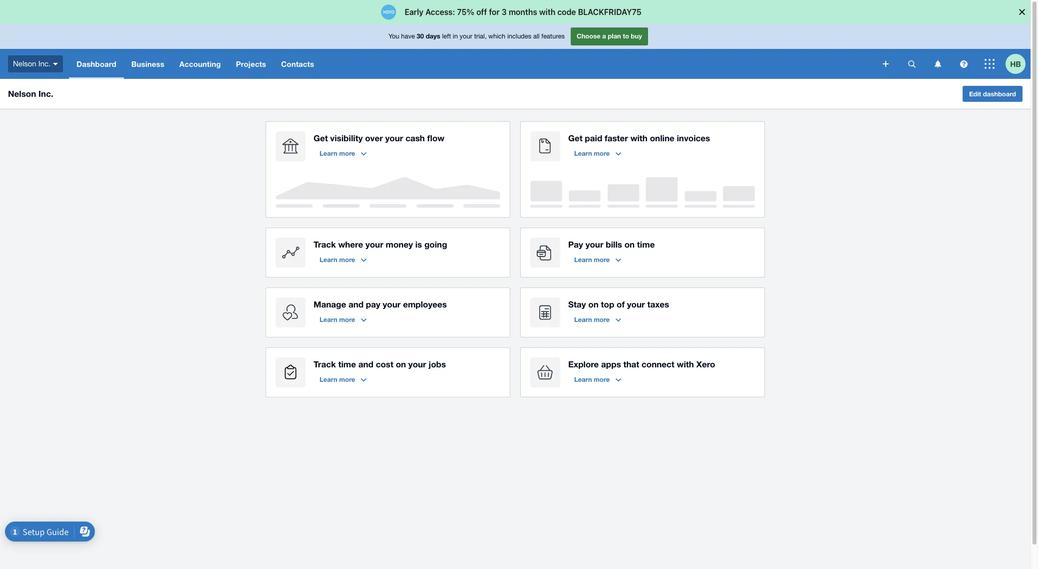 Task type: locate. For each thing, give the bounding box(es) containing it.
1 track from the top
[[314, 239, 336, 250]]

edit dashboard
[[969, 90, 1016, 98]]

2 vertical spatial on
[[396, 359, 406, 370]]

on right the "bills"
[[625, 239, 635, 250]]

on
[[625, 239, 635, 250], [588, 299, 599, 310], [396, 359, 406, 370]]

0 vertical spatial on
[[625, 239, 635, 250]]

learn right track money icon
[[320, 256, 337, 264]]

svg image
[[908, 60, 916, 68], [883, 61, 889, 67]]

track time and cost on your jobs
[[314, 359, 446, 370]]

learn more down where on the top left
[[320, 256, 355, 264]]

nelson
[[13, 59, 36, 68], [8, 88, 36, 99]]

0 horizontal spatial time
[[338, 359, 356, 370]]

banner
[[0, 24, 1031, 79]]

faster
[[605, 133, 628, 143]]

more down top
[[594, 316, 610, 324]]

time right the "bills"
[[637, 239, 655, 250]]

all
[[533, 33, 540, 40]]

svg image
[[985, 59, 995, 69], [935, 60, 941, 68], [960, 60, 968, 68], [53, 63, 58, 65]]

going
[[424, 239, 447, 250]]

learn down stay
[[574, 316, 592, 324]]

learn more button for apps
[[568, 372, 627, 388]]

0 vertical spatial track
[[314, 239, 336, 250]]

more down visibility
[[339, 149, 355, 157]]

learn for your
[[574, 256, 592, 264]]

learn down paid in the right top of the page
[[574, 149, 592, 157]]

get left visibility
[[314, 133, 328, 143]]

1 vertical spatial inc.
[[38, 88, 53, 99]]

on left top
[[588, 299, 599, 310]]

nelson inc.
[[13, 59, 51, 68], [8, 88, 53, 99]]

learn more button down apps
[[568, 372, 627, 388]]

0 horizontal spatial get
[[314, 133, 328, 143]]

learn more button down pay your bills on time
[[568, 252, 627, 268]]

1 vertical spatial and
[[358, 359, 373, 370]]

pay
[[366, 299, 380, 310]]

learn more for where
[[320, 256, 355, 264]]

0 vertical spatial time
[[637, 239, 655, 250]]

0 vertical spatial nelson inc.
[[13, 59, 51, 68]]

you have 30 days left in your trial, which includes all features
[[389, 32, 565, 40]]

xero
[[696, 359, 715, 370]]

taxes icon image
[[530, 298, 560, 328]]

more for and
[[339, 316, 355, 324]]

learn more down explore
[[574, 376, 610, 384]]

and
[[349, 299, 364, 310], [358, 359, 373, 370]]

time left cost
[[338, 359, 356, 370]]

2 track from the top
[[314, 359, 336, 370]]

business button
[[124, 49, 172, 79]]

invoices icon image
[[530, 131, 560, 161]]

over
[[365, 133, 383, 143]]

contacts
[[281, 59, 314, 68]]

nelson inside popup button
[[13, 59, 36, 68]]

learn more button down 'track time and cost on your jobs'
[[314, 372, 373, 388]]

learn more down visibility
[[320, 149, 355, 157]]

of
[[617, 299, 625, 310]]

1 horizontal spatial get
[[568, 133, 583, 143]]

with left xero
[[677, 359, 694, 370]]

inc. inside popup button
[[38, 59, 51, 68]]

your
[[460, 33, 472, 40], [385, 133, 403, 143], [365, 239, 383, 250], [586, 239, 604, 250], [383, 299, 401, 310], [627, 299, 645, 310], [408, 359, 426, 370]]

nelson inc. inside popup button
[[13, 59, 51, 68]]

more
[[339, 149, 355, 157], [594, 149, 610, 157], [339, 256, 355, 264], [594, 256, 610, 264], [339, 316, 355, 324], [594, 316, 610, 324], [339, 376, 355, 384], [594, 376, 610, 384]]

more down pay your bills on time
[[594, 256, 610, 264]]

learn more button down paid in the right top of the page
[[568, 145, 627, 161]]

learn more button down manage
[[314, 312, 373, 328]]

get
[[314, 133, 328, 143], [568, 133, 583, 143]]

explore
[[568, 359, 599, 370]]

more down apps
[[594, 376, 610, 384]]

online
[[650, 133, 675, 143]]

1 horizontal spatial on
[[588, 299, 599, 310]]

learn more down paid in the right top of the page
[[574, 149, 610, 157]]

learn more down stay
[[574, 316, 610, 324]]

projects button
[[228, 49, 274, 79]]

time
[[637, 239, 655, 250], [338, 359, 356, 370]]

your inside you have 30 days left in your trial, which includes all features
[[460, 33, 472, 40]]

dialog
[[0, 0, 1038, 24]]

0 horizontal spatial on
[[396, 359, 406, 370]]

on right cost
[[396, 359, 406, 370]]

inc.
[[38, 59, 51, 68], [38, 88, 53, 99]]

track
[[314, 239, 336, 250], [314, 359, 336, 370]]

learn down manage
[[320, 316, 337, 324]]

learn more button for on
[[568, 312, 627, 328]]

1 vertical spatial time
[[338, 359, 356, 370]]

apps
[[601, 359, 621, 370]]

more down manage
[[339, 316, 355, 324]]

1 vertical spatial track
[[314, 359, 336, 370]]

which
[[488, 33, 506, 40]]

track where your money is going
[[314, 239, 447, 250]]

learn more button for paid
[[568, 145, 627, 161]]

learn more button for time
[[314, 372, 373, 388]]

more down 'track time and cost on your jobs'
[[339, 376, 355, 384]]

0 vertical spatial inc.
[[38, 59, 51, 68]]

learn
[[320, 149, 337, 157], [574, 149, 592, 157], [320, 256, 337, 264], [574, 256, 592, 264], [320, 316, 337, 324], [574, 316, 592, 324], [320, 376, 337, 384], [574, 376, 592, 384]]

learn more button
[[314, 145, 373, 161], [568, 145, 627, 161], [314, 252, 373, 268], [568, 252, 627, 268], [314, 312, 373, 328], [568, 312, 627, 328], [314, 372, 373, 388], [568, 372, 627, 388]]

track left where on the top left
[[314, 239, 336, 250]]

learn for time
[[320, 376, 337, 384]]

learn more for your
[[574, 256, 610, 264]]

more down where on the top left
[[339, 256, 355, 264]]

learn more for apps
[[574, 376, 610, 384]]

learn more button down top
[[568, 312, 627, 328]]

1 vertical spatial on
[[588, 299, 599, 310]]

learn more button for visibility
[[314, 145, 373, 161]]

navigation
[[69, 49, 876, 79]]

learn more for paid
[[574, 149, 610, 157]]

with right faster
[[631, 133, 648, 143]]

2 get from the left
[[568, 133, 583, 143]]

0 vertical spatial with
[[631, 133, 648, 143]]

with
[[631, 133, 648, 143], [677, 359, 694, 370]]

accounting
[[179, 59, 221, 68]]

top
[[601, 299, 614, 310]]

cost
[[376, 359, 393, 370]]

dashboard link
[[69, 49, 124, 79]]

more for where
[[339, 256, 355, 264]]

learn more down 'track time and cost on your jobs'
[[320, 376, 355, 384]]

learn down visibility
[[320, 149, 337, 157]]

learn more down pay
[[574, 256, 610, 264]]

learn more button down visibility
[[314, 145, 373, 161]]

includes
[[507, 33, 531, 40]]

invoices
[[677, 133, 710, 143]]

track right projects icon
[[314, 359, 336, 370]]

1 vertical spatial with
[[677, 359, 694, 370]]

learn down pay
[[574, 256, 592, 264]]

svg image inside nelson inc. popup button
[[53, 63, 58, 65]]

more down paid in the right top of the page
[[594, 149, 610, 157]]

learn right projects icon
[[320, 376, 337, 384]]

nelson inc. button
[[0, 49, 69, 79]]

learn more
[[320, 149, 355, 157], [574, 149, 610, 157], [320, 256, 355, 264], [574, 256, 610, 264], [320, 316, 355, 324], [574, 316, 610, 324], [320, 376, 355, 384], [574, 376, 610, 384]]

1 get from the left
[[314, 133, 328, 143]]

learn more button for your
[[568, 252, 627, 268]]

learn for and
[[320, 316, 337, 324]]

cash
[[406, 133, 425, 143]]

employees icon image
[[276, 298, 306, 328]]

learn down explore
[[574, 376, 592, 384]]

2 horizontal spatial on
[[625, 239, 635, 250]]

0 vertical spatial nelson
[[13, 59, 36, 68]]

learn more button for and
[[314, 312, 373, 328]]

have
[[401, 33, 415, 40]]

learn more button down where on the top left
[[314, 252, 373, 268]]

more for apps
[[594, 376, 610, 384]]

get visibility over your cash flow
[[314, 133, 445, 143]]

and left pay
[[349, 299, 364, 310]]

learn more down manage
[[320, 316, 355, 324]]

buy
[[631, 32, 642, 40]]

learn more for and
[[320, 316, 355, 324]]

and left cost
[[358, 359, 373, 370]]

jobs
[[429, 359, 446, 370]]

banking icon image
[[276, 131, 306, 161]]

learn more for time
[[320, 376, 355, 384]]

get left paid in the right top of the page
[[568, 133, 583, 143]]

where
[[338, 239, 363, 250]]

learn for visibility
[[320, 149, 337, 157]]

projects icon image
[[276, 358, 306, 388]]



Task type: describe. For each thing, give the bounding box(es) containing it.
learn more for visibility
[[320, 149, 355, 157]]

30
[[417, 32, 424, 40]]

flow
[[427, 133, 445, 143]]

learn for apps
[[574, 376, 592, 384]]

is
[[415, 239, 422, 250]]

hb button
[[1006, 49, 1031, 79]]

edit dashboard button
[[963, 86, 1023, 102]]

track money icon image
[[276, 238, 306, 268]]

plan
[[608, 32, 621, 40]]

bills icon image
[[530, 238, 560, 268]]

you
[[389, 33, 399, 40]]

learn for on
[[574, 316, 592, 324]]

more for paid
[[594, 149, 610, 157]]

pay your bills on time
[[568, 239, 655, 250]]

banner containing hb
[[0, 24, 1031, 79]]

0 vertical spatial and
[[349, 299, 364, 310]]

1 vertical spatial nelson inc.
[[8, 88, 53, 99]]

dashboard
[[983, 90, 1016, 98]]

features
[[541, 33, 565, 40]]

projects
[[236, 59, 266, 68]]

money
[[386, 239, 413, 250]]

bills
[[606, 239, 622, 250]]

trial,
[[474, 33, 487, 40]]

in
[[453, 33, 458, 40]]

explore apps that connect with xero
[[568, 359, 715, 370]]

learn more for on
[[574, 316, 610, 324]]

1 vertical spatial nelson
[[8, 88, 36, 99]]

0 horizontal spatial svg image
[[883, 61, 889, 67]]

choose
[[577, 32, 601, 40]]

left
[[442, 33, 451, 40]]

get paid faster with online invoices
[[568, 133, 710, 143]]

navigation containing dashboard
[[69, 49, 876, 79]]

business
[[131, 59, 164, 68]]

learn for where
[[320, 256, 337, 264]]

1 horizontal spatial time
[[637, 239, 655, 250]]

employees
[[403, 299, 447, 310]]

taxes
[[647, 299, 669, 310]]

paid
[[585, 133, 602, 143]]

connect
[[642, 359, 675, 370]]

manage
[[314, 299, 346, 310]]

visibility
[[330, 133, 363, 143]]

1 horizontal spatial with
[[677, 359, 694, 370]]

accounting button
[[172, 49, 228, 79]]

1 horizontal spatial svg image
[[908, 60, 916, 68]]

to
[[623, 32, 629, 40]]

contacts button
[[274, 49, 322, 79]]

pay
[[568, 239, 583, 250]]

that
[[623, 359, 639, 370]]

track for track time and cost on your jobs
[[314, 359, 336, 370]]

choose a plan to buy
[[577, 32, 642, 40]]

learn more button for where
[[314, 252, 373, 268]]

get for get paid faster with online invoices
[[568, 133, 583, 143]]

more for time
[[339, 376, 355, 384]]

days
[[426, 32, 440, 40]]

0 horizontal spatial with
[[631, 133, 648, 143]]

stay
[[568, 299, 586, 310]]

learn for paid
[[574, 149, 592, 157]]

edit
[[969, 90, 981, 98]]

stay on top of your taxes
[[568, 299, 669, 310]]

banking preview line graph image
[[276, 177, 500, 208]]

dashboard
[[77, 59, 116, 68]]

more for visibility
[[339, 149, 355, 157]]

get for get visibility over your cash flow
[[314, 133, 328, 143]]

manage and pay your employees
[[314, 299, 447, 310]]

more for your
[[594, 256, 610, 264]]

more for on
[[594, 316, 610, 324]]

invoices preview bar graph image
[[530, 177, 755, 208]]

hb
[[1010, 59, 1021, 68]]

a
[[602, 32, 606, 40]]

track for track where your money is going
[[314, 239, 336, 250]]

add-ons icon image
[[530, 358, 560, 388]]



Task type: vqa. For each thing, say whether or not it's contained in the screenshot.
features
yes



